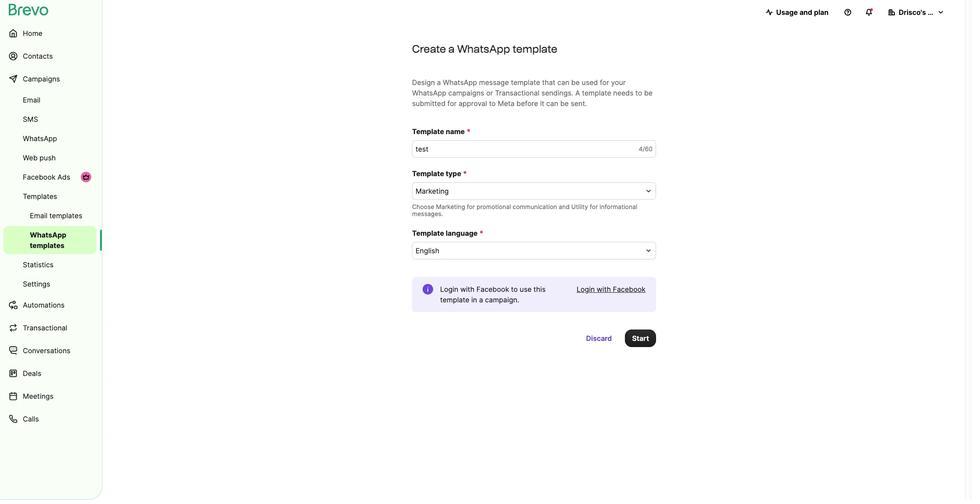 Task type: describe. For each thing, give the bounding box(es) containing it.
a for design
[[437, 78, 441, 87]]

settings
[[23, 280, 50, 289]]

automations link
[[4, 295, 97, 316]]

login with facebook link
[[577, 284, 646, 295]]

and inside button
[[800, 8, 812, 17]]

60
[[645, 145, 653, 153]]

deals link
[[4, 363, 97, 385]]

email for email templates
[[30, 212, 47, 220]]

or
[[486, 89, 493, 97]]

a
[[575, 89, 580, 97]]

language
[[446, 229, 478, 238]]

english
[[416, 247, 439, 255]]

drinks
[[928, 8, 950, 17]]

automations
[[23, 301, 65, 310]]

message
[[479, 78, 509, 87]]

email for email
[[23, 96, 40, 104]]

plan
[[814, 8, 829, 17]]

usage and plan button
[[759, 4, 836, 21]]

alert containing login with facebook to use this template in a campaign.
[[412, 277, 656, 313]]

usage
[[776, 8, 798, 17]]

drisco's drinks button
[[881, 4, 952, 21]]

that
[[542, 78, 556, 87]]

1 horizontal spatial be
[[571, 78, 580, 87]]

home link
[[4, 23, 97, 44]]

campaigns
[[23, 75, 60, 83]]

approval
[[459, 99, 487, 108]]

start button
[[625, 330, 656, 348]]

calls
[[23, 415, 39, 424]]

for left your
[[600, 78, 609, 87]]

sent.
[[571, 99, 587, 108]]

transactional inside design a whatsapp message template that can be used for your whatsapp campaigns or transactional sendings. a template needs to be submitted for approval to meta before it can be sent.
[[495, 89, 540, 97]]

facebook ads link
[[4, 169, 97, 186]]

Type the name of your template text field
[[412, 140, 656, 158]]

facebook for login with facebook
[[613, 285, 646, 294]]

whatsapp up web push
[[23, 134, 57, 143]]

start
[[632, 334, 649, 343]]

templates link
[[4, 188, 97, 205]]

sms
[[23, 115, 38, 124]]

0 vertical spatial can
[[557, 78, 569, 87]]

templates for whatsapp templates
[[30, 241, 64, 250]]

contacts link
[[4, 46, 97, 67]]

whatsapp templates
[[30, 231, 66, 250]]

facebook ads
[[23, 173, 70, 182]]

ads
[[57, 173, 70, 182]]

for left promotional
[[467, 203, 475, 211]]

conversations link
[[4, 341, 97, 362]]

settings link
[[4, 276, 97, 293]]

web push link
[[4, 149, 97, 167]]

it
[[540, 99, 544, 108]]

whatsapp down "email templates" 'link'
[[30, 231, 66, 240]]

with for login with facebook to use this template in a campaign.
[[460, 285, 475, 294]]

whatsapp up message
[[457, 43, 510, 55]]

statistics
[[23, 261, 54, 270]]

web
[[23, 154, 38, 162]]

use
[[520, 285, 532, 294]]

deals
[[23, 370, 41, 378]]

none field inside english popup button
[[416, 246, 642, 256]]

a for create
[[449, 43, 455, 55]]

0 vertical spatial to
[[636, 89, 642, 97]]

push
[[40, 154, 56, 162]]

create
[[412, 43, 446, 55]]

drisco's drinks
[[899, 8, 950, 17]]

template for template language
[[412, 229, 444, 238]]

choose marketing for promotional communication and utility for informational messages.
[[412, 203, 638, 218]]

whatsapp up campaigns
[[443, 78, 477, 87]]

create a whatsapp template
[[412, 43, 557, 55]]

to inside login with facebook to use this template in a campaign.
[[511, 285, 518, 294]]

and inside choose marketing for promotional communication and utility for informational messages.
[[559, 203, 570, 211]]

0 horizontal spatial facebook
[[23, 173, 55, 182]]

login with facebook
[[577, 285, 646, 294]]

whatsapp link
[[4, 130, 97, 147]]

/
[[643, 145, 645, 153]]

communication
[[513, 203, 557, 211]]

drisco's
[[899, 8, 926, 17]]

sms link
[[4, 111, 97, 128]]

statistics link
[[4, 256, 97, 274]]

campaign.
[[485, 296, 519, 305]]

campaigns
[[448, 89, 484, 97]]

email templates link
[[4, 207, 97, 225]]



Task type: vqa. For each thing, say whether or not it's contained in the screenshot.
Create a Template BUTTON to the top
no



Task type: locate. For each thing, give the bounding box(es) containing it.
can right it
[[546, 99, 558, 108]]

2 vertical spatial *
[[480, 229, 483, 238]]

calls link
[[4, 409, 97, 430]]

web push
[[23, 154, 56, 162]]

2 horizontal spatial be
[[644, 89, 653, 97]]

be right 'needs'
[[644, 89, 653, 97]]

0 horizontal spatial transactional
[[23, 324, 67, 333]]

campaigns link
[[4, 68, 97, 90]]

usage and plan
[[776, 8, 829, 17]]

transactional
[[495, 89, 540, 97], [23, 324, 67, 333]]

1 vertical spatial and
[[559, 203, 570, 211]]

meta
[[498, 99, 515, 108]]

* for template language *
[[480, 229, 483, 238]]

for right utility
[[590, 203, 598, 211]]

template
[[412, 127, 444, 136], [412, 169, 444, 178], [412, 229, 444, 238]]

1 horizontal spatial login
[[577, 285, 595, 294]]

whatsapp
[[457, 43, 510, 55], [443, 78, 477, 87], [412, 89, 446, 97], [23, 134, 57, 143], [30, 231, 66, 240]]

2 template from the top
[[412, 169, 444, 178]]

english button
[[412, 242, 656, 260]]

contacts
[[23, 52, 53, 61]]

be
[[571, 78, 580, 87], [644, 89, 653, 97], [560, 99, 569, 108]]

1 vertical spatial template
[[412, 169, 444, 178]]

1 horizontal spatial a
[[449, 43, 455, 55]]

a right create
[[449, 43, 455, 55]]

0 vertical spatial a
[[449, 43, 455, 55]]

2 login from the left
[[577, 285, 595, 294]]

* right name
[[467, 127, 471, 136]]

and left plan
[[800, 8, 812, 17]]

login for login with facebook to use this template in a campaign.
[[440, 285, 458, 294]]

templates for email templates
[[49, 212, 82, 220]]

0 vertical spatial and
[[800, 8, 812, 17]]

*
[[467, 127, 471, 136], [463, 169, 467, 178], [480, 229, 483, 238]]

0 horizontal spatial login
[[440, 285, 458, 294]]

1 login from the left
[[440, 285, 458, 294]]

for down campaigns
[[448, 99, 457, 108]]

0 vertical spatial marketing
[[416, 187, 449, 196]]

email inside email link
[[23, 96, 40, 104]]

template name *
[[412, 127, 471, 136]]

before
[[517, 99, 538, 108]]

4
[[639, 145, 643, 153]]

1 with from the left
[[460, 285, 475, 294]]

0 vertical spatial be
[[571, 78, 580, 87]]

template down used
[[582, 89, 611, 97]]

2 vertical spatial a
[[479, 296, 483, 305]]

2 with from the left
[[597, 285, 611, 294]]

name
[[446, 127, 465, 136]]

templates inside 'link'
[[49, 212, 82, 220]]

design a whatsapp message template that can be used for your whatsapp campaigns or transactional sendings. a template needs to be submitted for approval to meta before it can be sent.
[[412, 78, 653, 108]]

template inside login with facebook to use this template in a campaign.
[[440, 296, 470, 305]]

to down the or
[[489, 99, 496, 108]]

home
[[23, 29, 42, 38]]

0 horizontal spatial with
[[460, 285, 475, 294]]

a inside login with facebook to use this template in a campaign.
[[479, 296, 483, 305]]

templates
[[49, 212, 82, 220], [30, 241, 64, 250]]

1 vertical spatial a
[[437, 78, 441, 87]]

None field
[[416, 246, 642, 256]]

discard button
[[579, 330, 619, 348]]

alert
[[412, 277, 656, 313]]

0 vertical spatial transactional
[[495, 89, 540, 97]]

meetings link
[[4, 386, 97, 407]]

login with facebook to use this template in a campaign.
[[440, 285, 546, 305]]

1 horizontal spatial transactional
[[495, 89, 540, 97]]

3 template from the top
[[412, 229, 444, 238]]

template up that
[[513, 43, 557, 55]]

2 horizontal spatial to
[[636, 89, 642, 97]]

whatsapp templates link
[[4, 227, 97, 255]]

login
[[440, 285, 458, 294], [577, 285, 595, 294]]

and left utility
[[559, 203, 570, 211]]

1 vertical spatial *
[[463, 169, 467, 178]]

transactional down automations
[[23, 324, 67, 333]]

* for template type *
[[463, 169, 467, 178]]

1 horizontal spatial to
[[511, 285, 518, 294]]

template left name
[[412, 127, 444, 136]]

template up 'before'
[[511, 78, 540, 87]]

utility
[[571, 203, 588, 211]]

2 vertical spatial template
[[412, 229, 444, 238]]

email templates
[[30, 212, 82, 220]]

template for template type
[[412, 169, 444, 178]]

marketing inside choose marketing for promotional communication and utility for informational messages.
[[436, 203, 465, 211]]

messages.
[[412, 210, 443, 218]]

design
[[412, 78, 435, 87]]

2 vertical spatial be
[[560, 99, 569, 108]]

0 vertical spatial *
[[467, 127, 471, 136]]

email link
[[4, 91, 97, 109]]

to right 'needs'
[[636, 89, 642, 97]]

1 vertical spatial templates
[[30, 241, 64, 250]]

2 horizontal spatial facebook
[[613, 285, 646, 294]]

email inside "email templates" 'link'
[[30, 212, 47, 220]]

marketing up choose
[[416, 187, 449, 196]]

this
[[534, 285, 546, 294]]

templates down templates link
[[49, 212, 82, 220]]

be up a
[[571, 78, 580, 87]]

facebook inside login with facebook to use this template in a campaign.
[[477, 285, 509, 294]]

email
[[23, 96, 40, 104], [30, 212, 47, 220]]

1 horizontal spatial with
[[597, 285, 611, 294]]

transactional up 'before'
[[495, 89, 540, 97]]

* right type at the top of page
[[463, 169, 467, 178]]

login inside 'link'
[[577, 285, 595, 294]]

email down templates on the left
[[30, 212, 47, 220]]

a inside design a whatsapp message template that can be used for your whatsapp campaigns or transactional sendings. a template needs to be submitted for approval to meta before it can be sent.
[[437, 78, 441, 87]]

can up sendings.
[[557, 78, 569, 87]]

template for template name
[[412, 127, 444, 136]]

a right in
[[479, 296, 483, 305]]

to left use
[[511, 285, 518, 294]]

used
[[582, 78, 598, 87]]

1 vertical spatial can
[[546, 99, 558, 108]]

template language *
[[412, 229, 483, 238]]

0 horizontal spatial a
[[437, 78, 441, 87]]

be down sendings.
[[560, 99, 569, 108]]

with for login with facebook
[[597, 285, 611, 294]]

0 vertical spatial templates
[[49, 212, 82, 220]]

promotional
[[477, 203, 511, 211]]

* for template name *
[[467, 127, 471, 136]]

1 vertical spatial to
[[489, 99, 496, 108]]

facebook
[[23, 173, 55, 182], [477, 285, 509, 294], [613, 285, 646, 294]]

left___rvooi image
[[83, 174, 90, 181]]

templates inside 'whatsapp templates'
[[30, 241, 64, 250]]

0 horizontal spatial to
[[489, 99, 496, 108]]

marketing
[[416, 187, 449, 196], [436, 203, 465, 211]]

informational
[[600, 203, 638, 211]]

* right language
[[480, 229, 483, 238]]

your
[[611, 78, 626, 87]]

marketing up template language *
[[436, 203, 465, 211]]

and
[[800, 8, 812, 17], [559, 203, 570, 211]]

template left in
[[440, 296, 470, 305]]

1 vertical spatial be
[[644, 89, 653, 97]]

a
[[449, 43, 455, 55], [437, 78, 441, 87], [479, 296, 483, 305]]

0 vertical spatial template
[[412, 127, 444, 136]]

sendings.
[[542, 89, 573, 97]]

whatsapp up "submitted"
[[412, 89, 446, 97]]

templates
[[23, 192, 57, 201]]

conversations
[[23, 347, 70, 356]]

login for login with facebook
[[577, 285, 595, 294]]

transactional link
[[4, 318, 97, 339]]

meetings
[[23, 392, 54, 401]]

1 vertical spatial email
[[30, 212, 47, 220]]

email up sms at the left top
[[23, 96, 40, 104]]

choose
[[412, 203, 434, 211]]

1 horizontal spatial facebook
[[477, 285, 509, 294]]

template left type at the top of page
[[412, 169, 444, 178]]

login inside login with facebook to use this template in a campaign.
[[440, 285, 458, 294]]

marketing inside popup button
[[416, 187, 449, 196]]

2 horizontal spatial a
[[479, 296, 483, 305]]

template type *
[[412, 169, 467, 178]]

4 / 60
[[639, 145, 653, 153]]

template up english
[[412, 229, 444, 238]]

1 vertical spatial transactional
[[23, 324, 67, 333]]

1 horizontal spatial and
[[800, 8, 812, 17]]

facebook for login with facebook to use this template in a campaign.
[[477, 285, 509, 294]]

discard
[[586, 334, 612, 343]]

a right design
[[437, 78, 441, 87]]

0 horizontal spatial and
[[559, 203, 570, 211]]

for
[[600, 78, 609, 87], [448, 99, 457, 108], [467, 203, 475, 211], [590, 203, 598, 211]]

marketing button
[[412, 183, 656, 200]]

facebook inside 'link'
[[613, 285, 646, 294]]

0 vertical spatial email
[[23, 96, 40, 104]]

templates up statistics link
[[30, 241, 64, 250]]

1 template from the top
[[412, 127, 444, 136]]

0 horizontal spatial be
[[560, 99, 569, 108]]

1 vertical spatial marketing
[[436, 203, 465, 211]]

in
[[471, 296, 477, 305]]

needs
[[613, 89, 634, 97]]

2 vertical spatial to
[[511, 285, 518, 294]]

template
[[513, 43, 557, 55], [511, 78, 540, 87], [582, 89, 611, 97], [440, 296, 470, 305]]

can
[[557, 78, 569, 87], [546, 99, 558, 108]]

submitted
[[412, 99, 446, 108]]

type
[[446, 169, 461, 178]]

with
[[460, 285, 475, 294], [597, 285, 611, 294]]

with inside 'link'
[[597, 285, 611, 294]]

with inside login with facebook to use this template in a campaign.
[[460, 285, 475, 294]]



